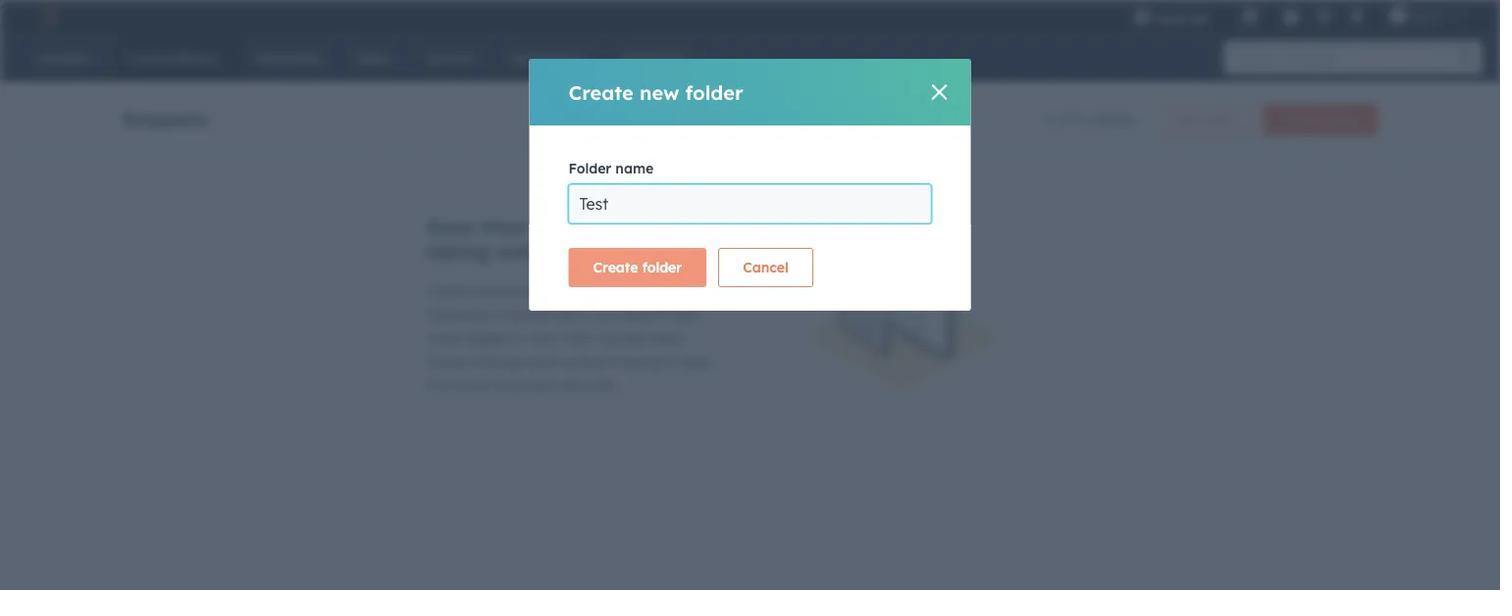 Task type: describe. For each thing, give the bounding box(es) containing it.
notes inside save time writing emails and taking notes
[[496, 239, 549, 264]]

quickly
[[600, 330, 647, 347]]

settings link
[[1312, 5, 1336, 26]]

new
[[1174, 112, 1199, 127]]

save
[[426, 215, 474, 239]]

apple button
[[1377, 0, 1475, 31]]

over.
[[588, 377, 618, 394]]

log
[[501, 353, 521, 370]]

5
[[1073, 111, 1081, 128]]

create shortcuts to your most common responses in emails sent to prospects and notes logged in your crm. quickly send emails and log notes without having to type the same thing over and over.
[[426, 283, 710, 394]]

shortcuts
[[473, 283, 534, 300]]

time
[[480, 215, 524, 239]]

1 horizontal spatial folder
[[685, 80, 743, 104]]

and down without
[[559, 377, 584, 394]]

marketplaces image
[[1241, 9, 1259, 26]]

create snippet button
[[1263, 104, 1378, 135]]

0 vertical spatial to
[[537, 283, 551, 300]]

prospects
[[604, 306, 668, 323]]

Folder name text field
[[569, 184, 932, 224]]

new folder button
[[1158, 104, 1251, 135]]

create for create snippet
[[1280, 112, 1317, 127]]

without
[[564, 353, 613, 370]]

search image
[[1459, 51, 1473, 65]]

cancel
[[743, 259, 789, 276]]

new folder
[[1174, 112, 1235, 127]]

hubspot image
[[35, 4, 59, 27]]

most
[[587, 283, 620, 300]]

create for create folder
[[593, 259, 638, 276]]

bob builder image
[[1389, 7, 1407, 25]]

type
[[681, 353, 710, 370]]

folder name
[[569, 160, 654, 177]]

cancel button
[[718, 248, 813, 287]]

0 vertical spatial your
[[555, 283, 584, 300]]

settings image
[[1315, 8, 1333, 26]]

the
[[426, 377, 447, 394]]

2 vertical spatial notes
[[525, 353, 560, 370]]

1 vertical spatial your
[[530, 330, 559, 347]]

logged
[[466, 330, 511, 347]]

create new folder
[[569, 80, 743, 104]]

having
[[617, 353, 660, 370]]

help image
[[1282, 9, 1300, 26]]

help button
[[1274, 0, 1308, 31]]

marketplaces button
[[1229, 0, 1271, 31]]

menu containing apple
[[1119, 0, 1477, 31]]

emails inside save time writing emails and taking notes
[[606, 215, 670, 239]]



Task type: vqa. For each thing, say whether or not it's contained in the screenshot.
middle to
yes



Task type: locate. For each thing, give the bounding box(es) containing it.
create
[[569, 80, 634, 104], [1280, 112, 1317, 127], [593, 259, 638, 276], [426, 283, 469, 300]]

and
[[676, 215, 714, 239], [672, 306, 697, 323], [472, 353, 497, 370], [559, 377, 584, 394]]

to right sent
[[587, 306, 601, 323]]

0 vertical spatial in
[[495, 306, 506, 323]]

and up the create folder
[[676, 215, 714, 239]]

1 horizontal spatial to
[[587, 306, 601, 323]]

created
[[1085, 111, 1134, 128]]

2 vertical spatial to
[[664, 353, 678, 370]]

emails up the create folder
[[606, 215, 670, 239]]

save time writing emails and taking notes
[[426, 215, 714, 264]]

snippet
[[1320, 112, 1361, 127]]

2 vertical spatial folder
[[642, 259, 682, 276]]

apple
[[1411, 7, 1445, 24]]

Search HubSpot search field
[[1224, 41, 1465, 75]]

create for create shortcuts to your most common responses in emails sent to prospects and notes logged in your crm. quickly send emails and log notes without having to type the same thing over and over.
[[426, 283, 469, 300]]

folder
[[685, 80, 743, 104], [1203, 112, 1235, 127], [642, 259, 682, 276]]

upgrade image
[[1133, 9, 1151, 26]]

create snippet
[[1280, 112, 1361, 127]]

0 horizontal spatial emails
[[426, 353, 468, 370]]

to down send
[[664, 353, 678, 370]]

create inside create shortcuts to your most common responses in emails sent to prospects and notes logged in your crm. quickly send emails and log notes without having to type the same thing over and over.
[[426, 283, 469, 300]]

search button
[[1449, 41, 1482, 75]]

writing
[[530, 215, 600, 239]]

sent
[[556, 306, 583, 323]]

1 horizontal spatial in
[[514, 330, 526, 347]]

2 vertical spatial emails
[[426, 353, 468, 370]]

2 horizontal spatial emails
[[606, 215, 670, 239]]

0 vertical spatial emails
[[606, 215, 670, 239]]

snippets
[[122, 106, 207, 131]]

0 horizontal spatial to
[[537, 283, 551, 300]]

snippets banner
[[122, 98, 1378, 135]]

folder for new folder
[[1203, 112, 1235, 127]]

create folder
[[593, 259, 682, 276]]

name
[[616, 160, 654, 177]]

2 horizontal spatial to
[[664, 353, 678, 370]]

create left new
[[569, 80, 634, 104]]

responses
[[426, 306, 491, 323]]

emails
[[606, 215, 670, 239], [510, 306, 552, 323], [426, 353, 468, 370]]

in up log
[[514, 330, 526, 347]]

crm.
[[562, 330, 596, 347]]

0 horizontal spatial folder
[[642, 259, 682, 276]]

hubspot link
[[24, 4, 74, 27]]

0 of 5 created
[[1044, 111, 1134, 128]]

folder inside create folder button
[[642, 259, 682, 276]]

1 vertical spatial notes
[[426, 330, 462, 347]]

1 vertical spatial to
[[587, 306, 601, 323]]

folder for create folder
[[642, 259, 682, 276]]

to
[[537, 283, 551, 300], [587, 306, 601, 323], [664, 353, 678, 370]]

create up most
[[593, 259, 638, 276]]

of
[[1056, 111, 1069, 128]]

to right shortcuts
[[537, 283, 551, 300]]

taking
[[426, 239, 490, 264]]

folder
[[569, 160, 611, 177]]

same
[[451, 377, 486, 394]]

send
[[651, 330, 681, 347]]

create up responses
[[426, 283, 469, 300]]

emails down shortcuts
[[510, 306, 552, 323]]

in down shortcuts
[[495, 306, 506, 323]]

0
[[1044, 111, 1052, 128]]

folder inside new folder button
[[1203, 112, 1235, 127]]

create folder button
[[569, 248, 707, 287]]

in
[[495, 306, 506, 323], [514, 330, 526, 347]]

create left snippet
[[1280, 112, 1317, 127]]

0 horizontal spatial in
[[495, 306, 506, 323]]

close image
[[932, 84, 947, 100]]

0 vertical spatial notes
[[496, 239, 549, 264]]

and inside save time writing emails and taking notes
[[676, 215, 714, 239]]

create inside snippets banner
[[1280, 112, 1317, 127]]

your up sent
[[555, 283, 584, 300]]

and up send
[[672, 306, 697, 323]]

upgrade
[[1155, 9, 1210, 26]]

create for create new folder
[[569, 80, 634, 104]]

menu
[[1119, 0, 1477, 31]]

over
[[527, 377, 555, 394]]

notes
[[496, 239, 549, 264], [426, 330, 462, 347], [525, 353, 560, 370]]

2 horizontal spatial folder
[[1203, 112, 1235, 127]]

0 vertical spatial folder
[[685, 80, 743, 104]]

1 vertical spatial folder
[[1203, 112, 1235, 127]]

notifications button
[[1340, 0, 1374, 31]]

notes down responses
[[426, 330, 462, 347]]

notes up shortcuts
[[496, 239, 549, 264]]

your
[[555, 283, 584, 300], [530, 330, 559, 347]]

1 vertical spatial emails
[[510, 306, 552, 323]]

common
[[624, 283, 681, 300]]

menu item
[[1223, 0, 1227, 31]]

notes up the over
[[525, 353, 560, 370]]

new
[[640, 80, 679, 104]]

your down sent
[[530, 330, 559, 347]]

1 horizontal spatial emails
[[510, 306, 552, 323]]

emails up the
[[426, 353, 468, 370]]

thing
[[490, 377, 523, 394]]

notifications image
[[1348, 9, 1366, 26]]

1 vertical spatial in
[[514, 330, 526, 347]]

and down logged
[[472, 353, 497, 370]]



